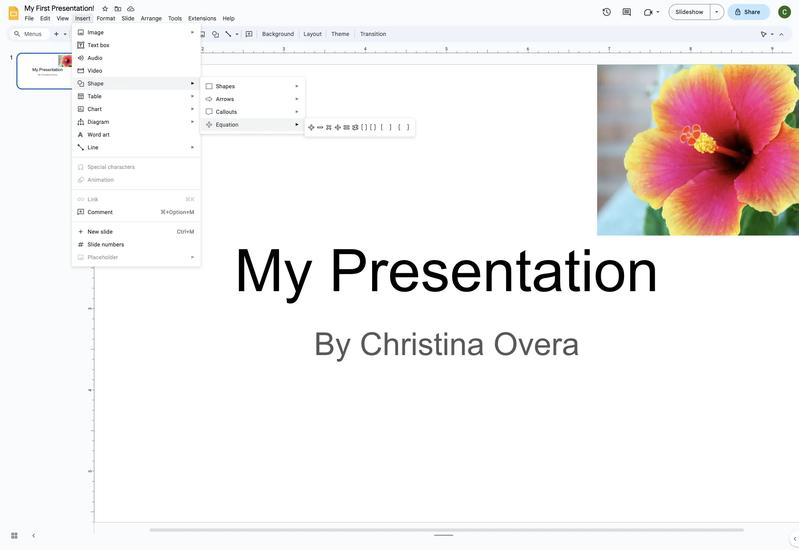 Task type: describe. For each thing, give the bounding box(es) containing it.
menu bar banner
[[0, 0, 799, 551]]

ew
[[92, 229, 99, 235]]

file
[[25, 15, 34, 22]]

animation a element
[[88, 177, 116, 183]]

new slide n element
[[88, 229, 115, 235]]

ext
[[91, 42, 99, 48]]

dio
[[95, 55, 103, 61]]

slid e numbers
[[88, 242, 124, 248]]

e
[[216, 122, 219, 128]]

shape image
[[211, 28, 220, 40]]

c h art
[[88, 106, 102, 112]]

b
[[94, 93, 97, 100]]

placeholder p element
[[88, 254, 120, 261]]

menu item containing spe
[[77, 163, 194, 171]]

u
[[91, 55, 95, 61]]

transition button
[[357, 28, 390, 40]]

slide
[[101, 229, 113, 235]]

hapes
[[219, 83, 235, 90]]

e quation
[[216, 122, 239, 128]]

table b element
[[88, 93, 104, 100]]

not equal image
[[351, 123, 360, 132]]

ideo
[[91, 68, 102, 74]]

menu containing s
[[200, 77, 305, 134]]

file menu item
[[22, 14, 37, 23]]

plus image
[[307, 123, 316, 132]]

a for nimation
[[88, 177, 91, 183]]

menu item containing lin
[[77, 196, 194, 204]]

shape s element
[[88, 80, 106, 87]]

share button
[[728, 4, 770, 20]]

n
[[88, 229, 92, 235]]

menu containing i
[[72, 23, 201, 267]]

► for iagram
[[191, 120, 195, 124]]

slid
[[88, 242, 97, 248]]

image i element
[[88, 29, 106, 36]]

menu item containing p
[[72, 251, 200, 264]]

text box t element
[[88, 42, 112, 48]]

Menus field
[[10, 28, 50, 40]]

ial
[[100, 164, 106, 170]]

allouts
[[220, 109, 237, 115]]

spe c ial characters
[[88, 164, 135, 170]]

a u dio
[[88, 55, 103, 61]]

⌘k element
[[176, 196, 194, 204]]

art for w ord art
[[103, 132, 110, 138]]

a rrows
[[216, 96, 234, 102]]

slideshow
[[676, 8, 704, 16]]

w
[[88, 132, 93, 138]]

p
[[88, 254, 91, 261]]

characters
[[108, 164, 135, 170]]

tools
[[168, 15, 182, 22]]

callouts c element
[[216, 109, 239, 115]]

view menu item
[[54, 14, 72, 23]]

c for h
[[88, 106, 91, 112]]

line
[[88, 144, 98, 151]]

⌘+option+m element
[[151, 208, 194, 216]]

ctrl+m element
[[167, 228, 194, 236]]

diagram d element
[[88, 119, 112, 125]]

laceholder
[[91, 254, 118, 261]]

v
[[88, 68, 91, 74]]

equal image
[[342, 123, 351, 132]]

s for hape
[[88, 80, 91, 87]]

edit menu item
[[37, 14, 54, 23]]

d
[[88, 119, 91, 125]]

right bracket image
[[386, 123, 395, 132]]

extensions
[[188, 15, 216, 22]]

⌘+option+m
[[160, 209, 194, 216]]

s hapes
[[216, 83, 235, 90]]

left brace image
[[395, 123, 404, 132]]

arrange
[[141, 15, 162, 22]]

art for c h art
[[95, 106, 102, 112]]

► for hape
[[191, 81, 195, 86]]

t ext box
[[88, 42, 109, 48]]

a nimation
[[88, 177, 114, 183]]

extensions menu item
[[185, 14, 220, 23]]

iagram
[[91, 119, 109, 125]]

t
[[88, 42, 91, 48]]

link k element
[[88, 196, 101, 203]]

multiply image
[[325, 123, 334, 132]]

theme
[[331, 30, 350, 38]]

arrows a element
[[216, 96, 237, 102]]

help menu item
[[220, 14, 238, 23]]

format menu item
[[94, 14, 119, 23]]

numbers
[[102, 242, 124, 248]]

p laceholder
[[88, 254, 118, 261]]

equation e element
[[216, 122, 241, 128]]

application containing slideshow
[[0, 0, 799, 551]]

shapes s element
[[216, 83, 237, 90]]

slide
[[122, 15, 135, 22]]

main toolbar
[[50, 28, 390, 40]]

background
[[262, 30, 294, 38]]



Task type: vqa. For each thing, say whether or not it's contained in the screenshot.
Cinnamon
no



Task type: locate. For each thing, give the bounding box(es) containing it.
spe
[[88, 164, 97, 170]]

ment
[[100, 209, 113, 216]]

box
[[100, 42, 109, 48]]

theme button
[[328, 28, 353, 40]]

double brace image
[[369, 123, 378, 132]]

start slideshow (⌘+enter) image
[[715, 11, 718, 13]]

share
[[745, 8, 760, 16]]

► for allouts
[[295, 110, 299, 114]]

c for allouts
[[216, 109, 220, 115]]

a for rrows
[[216, 96, 220, 102]]

audio u element
[[88, 55, 105, 61]]

layout button
[[301, 28, 324, 40]]

chart h element
[[88, 106, 104, 112]]

Star checkbox
[[100, 3, 111, 14]]

quation
[[219, 122, 239, 128]]

a left the dio
[[88, 55, 91, 61]]

background button
[[259, 28, 298, 40]]

d iagram
[[88, 119, 109, 125]]

arrange menu item
[[138, 14, 165, 23]]

c up "e"
[[216, 109, 220, 115]]

special characters c element
[[88, 164, 137, 170]]

e
[[97, 242, 100, 248]]

c
[[88, 106, 91, 112], [216, 109, 220, 115]]

ord
[[93, 132, 101, 138]]

mage
[[89, 29, 104, 36]]

m
[[95, 209, 100, 216]]

a for u
[[88, 55, 91, 61]]

menu item
[[77, 163, 194, 171], [77, 176, 194, 184], [77, 196, 194, 204], [72, 251, 200, 264]]

1 horizontal spatial s
[[216, 83, 219, 90]]

0 horizontal spatial c
[[88, 106, 91, 112]]

► for laceholder
[[191, 255, 195, 259]]

nimation
[[91, 177, 114, 183]]

format
[[97, 15, 115, 22]]

layout
[[304, 30, 322, 38]]

c
[[97, 164, 100, 170]]

1 vertical spatial a
[[216, 96, 220, 102]]

►
[[191, 30, 195, 34], [191, 81, 195, 86], [295, 84, 299, 88], [191, 94, 195, 98], [295, 97, 299, 101], [191, 107, 195, 111], [295, 110, 299, 114], [191, 120, 195, 124], [295, 122, 299, 127], [191, 145, 195, 150], [191, 255, 195, 259]]

0 horizontal spatial art
[[95, 106, 102, 112]]

video v element
[[88, 68, 105, 74]]

line q element
[[88, 144, 101, 151]]

menu item containing a
[[77, 176, 194, 184]]

transition
[[360, 30, 386, 38]]

navigation
[[0, 45, 88, 551]]

menu item up nimation
[[77, 163, 194, 171]]

comment m element
[[88, 209, 115, 216]]

tools menu item
[[165, 14, 185, 23]]

insert
[[75, 15, 90, 22]]

help
[[223, 15, 235, 22]]

1 horizontal spatial art
[[103, 132, 110, 138]]

► for mage
[[191, 30, 195, 34]]

minus image
[[316, 123, 325, 132]]

s for hapes
[[216, 83, 219, 90]]

view
[[57, 15, 69, 22]]

right brace image
[[404, 123, 413, 132]]

divide image
[[334, 123, 342, 132]]

menu item up ment on the left
[[77, 196, 194, 204]]

slide menu item
[[119, 14, 138, 23]]

mode and view toolbar
[[758, 26, 788, 42]]

rrows
[[220, 96, 234, 102]]

0 horizontal spatial s
[[88, 80, 91, 87]]

menu bar inside menu bar banner
[[22, 10, 238, 24]]

s
[[88, 80, 91, 87], [216, 83, 219, 90]]

c up "d"
[[88, 106, 91, 112]]

ta b le
[[88, 93, 102, 100]]

v ideo
[[88, 68, 102, 74]]

menu
[[72, 23, 201, 267], [200, 77, 305, 134]]

hape
[[91, 80, 104, 87]]

left bracket image
[[378, 123, 386, 132]]

le
[[97, 93, 102, 100]]

► for quation
[[295, 122, 299, 127]]

application
[[0, 0, 799, 551]]

s down 'v'
[[88, 80, 91, 87]]

h
[[91, 106, 95, 112]]

insert menu item
[[72, 14, 94, 23]]

menu item down the characters
[[77, 176, 194, 184]]

lin
[[88, 196, 95, 203]]

c allouts
[[216, 109, 237, 115]]

k
[[95, 196, 98, 203]]

a
[[88, 55, 91, 61], [216, 96, 220, 102], [88, 177, 91, 183]]

menu bar containing file
[[22, 10, 238, 24]]

► for rrows
[[295, 97, 299, 101]]

i
[[88, 29, 89, 36]]

Rename text field
[[22, 3, 99, 13]]

1 horizontal spatial c
[[216, 109, 220, 115]]

lin k
[[88, 196, 98, 203]]

1 vertical spatial art
[[103, 132, 110, 138]]

► inside menu item
[[191, 255, 195, 259]]

double bracket image
[[360, 123, 369, 132]]

edit
[[40, 15, 50, 22]]

slideshow button
[[669, 4, 710, 20]]

co
[[88, 209, 95, 216]]

s hape
[[88, 80, 104, 87]]

live pointer settings image
[[769, 29, 774, 32]]

n ew slide
[[88, 229, 113, 235]]

► for hapes
[[295, 84, 299, 88]]

art right 'ord'
[[103, 132, 110, 138]]

co m ment
[[88, 209, 113, 216]]

menu bar
[[22, 10, 238, 24]]

word art w element
[[88, 132, 112, 138]]

0 vertical spatial art
[[95, 106, 102, 112]]

⌘k
[[185, 196, 194, 203]]

ctrl+m
[[177, 229, 194, 235]]

row
[[307, 123, 413, 132]]

2 vertical spatial a
[[88, 177, 91, 183]]

insert image image
[[197, 28, 207, 40]]

ta
[[88, 93, 94, 100]]

s up the a rrows
[[216, 83, 219, 90]]

a down s hapes
[[216, 96, 220, 102]]

new slide with layout image
[[62, 29, 67, 32]]

art up d iagram
[[95, 106, 102, 112]]

slide numbers e element
[[88, 242, 127, 248]]

menu item down numbers
[[72, 251, 200, 264]]

w ord art
[[88, 132, 110, 138]]

art
[[95, 106, 102, 112], [103, 132, 110, 138]]

a down "spe"
[[88, 177, 91, 183]]

i mage
[[88, 29, 104, 36]]

0 vertical spatial a
[[88, 55, 91, 61]]



